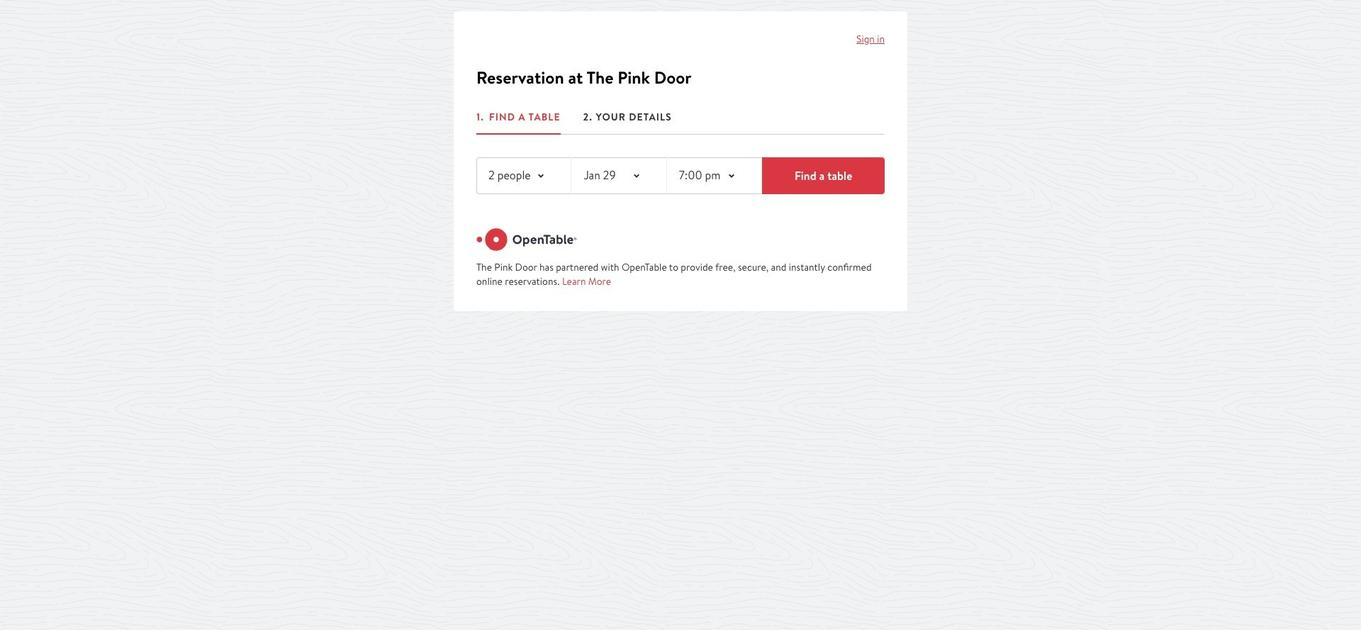 Task type: locate. For each thing, give the bounding box(es) containing it.
confirmed image
[[477, 33, 512, 85]]



Task type: vqa. For each thing, say whether or not it's contained in the screenshot.
confirmed image
yes



Task type: describe. For each thing, give the bounding box(es) containing it.
opentable image
[[477, 229, 577, 251]]



